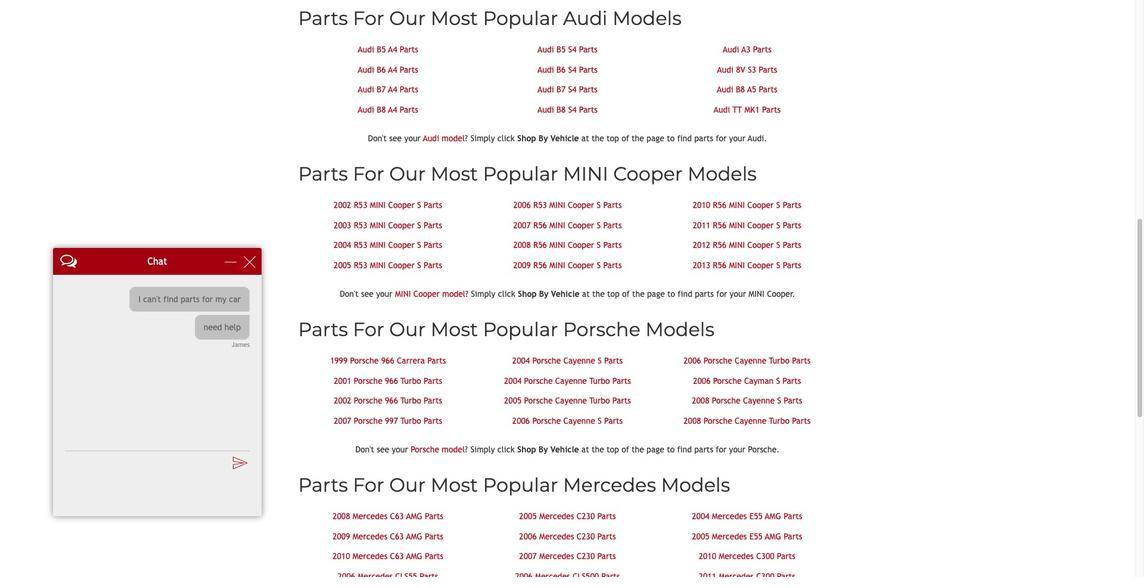 Task type: vqa. For each thing, say whether or not it's contained in the screenshot.
'BMW E39 M5 Parts'
no



Task type: describe. For each thing, give the bounding box(es) containing it.
cooper for 2005 r53 mini cooper s parts
[[388, 260, 415, 270]]

b5 for s4
[[557, 45, 566, 54]]

page for at the top of the page to find parts for your porsche.
[[647, 445, 665, 454]]

2005 mercedes c230 parts link
[[519, 512, 616, 521]]

2010 for 2010 mercedes c63 amg parts
[[333, 551, 350, 561]]

2007 porsche 997 turbo parts link
[[334, 416, 442, 425]]

your down '2005 r53 mini cooper s parts'
[[376, 289, 393, 299]]

our for parts for our most popular porsche models
[[389, 318, 426, 341]]

s right cayman
[[776, 376, 780, 385]]

find for porsche.
[[678, 445, 692, 454]]

2002 r53 mini cooper s parts
[[334, 200, 442, 210]]

tt
[[733, 105, 742, 114]]

most for mini
[[431, 162, 478, 185]]

2004 porsche cayenne s parts link
[[513, 356, 623, 365]]

1999 porsche 966 carrera parts link
[[330, 356, 446, 365]]

2 ? from the top
[[466, 289, 469, 299]]

2002 porsche 966 turbo parts link
[[334, 396, 442, 405]]

porsche for 2008 porsche cayenne s parts
[[712, 396, 741, 405]]

popular for audi
[[483, 7, 558, 30]]

1 vertical spatial model
[[443, 289, 466, 299]]

2004 r53 mini cooper s parts
[[334, 240, 442, 250]]

mercedes for 2004 mercedes e55 amg parts
[[712, 512, 747, 521]]

for for parts for our most popular audi models
[[353, 7, 384, 30]]

r56 for 2007
[[534, 220, 547, 230]]

2007 for 2007 r56 mini cooper s parts
[[514, 220, 531, 230]]

966 for 2002
[[385, 396, 398, 405]]

for for parts for our most popular mini cooper models
[[353, 162, 384, 185]]

2007 r56 mini cooper s parts
[[514, 220, 622, 230]]

1 vertical spatial by
[[539, 289, 549, 299]]

2004 for 2004 porsche cayenne s parts
[[513, 356, 530, 365]]

cooper for 2007 r56 mini cooper s parts
[[568, 220, 595, 230]]

audi b5 a4 parts
[[358, 45, 419, 54]]

porsche down 2007 porsche 997 turbo parts link
[[411, 445, 439, 454]]

audi for audi tt mk1 parts
[[714, 105, 730, 114]]

s4 for b5
[[568, 45, 577, 54]]

your down 997
[[392, 445, 408, 454]]

for for parts for our most popular porsche models
[[353, 318, 384, 341]]

2006 r53 mini cooper s parts link
[[514, 200, 622, 210]]

1 vertical spatial of
[[622, 289, 630, 299]]

for for audi.
[[716, 134, 727, 143]]

models for parts for our most popular mercedes models
[[661, 473, 731, 497]]

2008 r56 mini cooper s parts
[[514, 240, 622, 250]]

parts for porsche.
[[695, 445, 714, 454]]

porsche.
[[748, 445, 780, 454]]

audi tt mk1 parts link
[[714, 105, 781, 114]]

2010 r56 mini cooper s parts
[[693, 200, 802, 210]]

r53 for 2003
[[354, 220, 368, 230]]

parts for our most popular porsche models
[[298, 318, 715, 341]]

audi b6 a4 parts
[[358, 65, 419, 74]]

2008 mercedes c63 amg parts
[[333, 512, 444, 521]]

click for audi model
[[498, 134, 515, 143]]

2006 porsche cayenne turbo parts
[[684, 356, 811, 365]]

e55 for 2004 mercedes e55 amg parts
[[750, 512, 763, 521]]

simply for porsche model
[[471, 445, 495, 454]]

2005 r53 mini cooper s parts
[[334, 260, 442, 270]]

2009 mercedes c63 amg parts link
[[333, 531, 444, 541]]

models for parts for our most popular porsche models
[[646, 318, 715, 341]]

audi b5 a4 parts link
[[358, 45, 419, 54]]

mini for 2006 r53 mini cooper s parts
[[550, 200, 566, 210]]

your left audi.
[[729, 134, 746, 143]]

2009 mercedes c63 amg parts
[[333, 531, 444, 541]]

2 top from the top
[[607, 289, 620, 299]]

audi b6 s4 parts link
[[538, 65, 598, 74]]

audi 8v s3 parts
[[717, 65, 778, 74]]

b7 for s4
[[557, 85, 566, 94]]

2013
[[693, 260, 711, 270]]

2010 mercedes c63 amg parts
[[333, 551, 444, 561]]

2005 mercedes e55 amg parts link
[[692, 531, 803, 541]]

2008 porsche cayenne s parts link
[[692, 396, 803, 405]]

click for porsche model
[[498, 445, 515, 454]]

cayenne for 2006 porsche cayenne turbo parts
[[735, 356, 767, 365]]

s3
[[748, 65, 757, 74]]

mercedes for 2005 mercedes e55 amg parts
[[712, 531, 747, 541]]

cooper for 2004 r53 mini cooper s parts
[[388, 240, 415, 250]]

s for 2007 r56 mini cooper s parts
[[597, 220, 601, 230]]

2006 porsche cayenne s parts link
[[513, 416, 623, 425]]

turbo for 2005 porsche cayenne turbo parts
[[590, 396, 610, 405]]

mini up 2006 r53 mini cooper s parts
[[563, 162, 609, 185]]

don't for don't see your porsche model ? simply click shop by vehicle at the top of the page to find parts for your porsche.
[[356, 445, 374, 454]]

audi b7 s4 parts
[[538, 85, 598, 94]]

audi for audi b7 a4 parts
[[358, 85, 374, 94]]

cooper.
[[767, 289, 796, 299]]

2009 for 2009 mercedes c63 amg parts
[[333, 531, 350, 541]]

2002 porsche 966 turbo parts
[[334, 396, 442, 405]]

2004 porsche cayenne turbo parts link
[[504, 376, 631, 385]]

audi for audi b6 a4 parts
[[358, 65, 374, 74]]

popular for porsche
[[483, 318, 558, 341]]

s for 2013 r56 mini cooper s parts
[[777, 260, 781, 270]]

porsche model link
[[411, 445, 465, 454]]

audi model link
[[423, 134, 465, 143]]

2013 r56 mini cooper s parts
[[693, 260, 802, 270]]

e55 for 2005 mercedes e55 amg parts
[[750, 531, 763, 541]]

mercedes up '2005 mercedes c230 parts' link
[[563, 473, 656, 497]]

s4 for b6
[[568, 65, 577, 74]]

2006 porsche cayenne s parts
[[513, 416, 623, 425]]

cayenne for 2004 porsche cayenne turbo parts
[[555, 376, 587, 385]]

see for don't see your mini cooper model ? simply click shop by vehicle at the top of the page to find parts for your mini cooper.
[[361, 289, 374, 299]]

2005 mercedes c230 parts
[[519, 512, 616, 521]]

1 vertical spatial find
[[678, 289, 693, 299]]

1 vertical spatial at
[[582, 289, 590, 299]]

2012 r56 mini cooper s parts link
[[693, 240, 802, 250]]

2006 mercedes c230 parts
[[519, 531, 616, 541]]

966 for 2001
[[385, 376, 398, 385]]

2008 porsche cayenne s parts
[[692, 396, 803, 405]]

1999
[[330, 356, 348, 365]]

s for 2009 r56 mini cooper s parts
[[597, 260, 601, 270]]

2007 mercedes c230 parts link
[[519, 551, 616, 561]]

2004 for 2004 mercedes e55 amg parts
[[692, 512, 710, 521]]

mini for 2004 r53 mini cooper s parts
[[370, 240, 386, 250]]

2011
[[693, 220, 711, 230]]

don't for don't see your audi model ? simply click shop by vehicle at the top of the page to find parts for your audi.
[[368, 134, 387, 143]]

r56 for 2013
[[713, 260, 727, 270]]

s for 2006 r53 mini cooper s parts
[[597, 200, 601, 210]]

see for don't see your porsche model ? simply click shop by vehicle at the top of the page to find parts for your porsche.
[[377, 445, 389, 454]]

carrera
[[397, 356, 425, 365]]

2004 r53 mini cooper s parts link
[[334, 240, 442, 250]]

2008 porsche cayenne turbo parts
[[684, 416, 811, 425]]

our for parts for our most popular mini cooper models
[[389, 162, 426, 185]]

parts for our most popular mercedes models
[[298, 473, 731, 497]]

2001 porsche 966 turbo parts link
[[334, 376, 442, 385]]

audi b7 a4 parts link
[[358, 85, 419, 94]]

turbo for 2004 porsche cayenne turbo parts
[[590, 376, 610, 385]]

mini down 2005 r53 mini cooper s parts link
[[395, 289, 411, 299]]

cooper for 2013 r56 mini cooper s parts
[[748, 260, 774, 270]]

2007 r56 mini cooper s parts link
[[514, 220, 622, 230]]

2010 mercedes c300 parts link
[[699, 551, 796, 561]]

popular for mini
[[483, 162, 558, 185]]

mini for 2013 r56 mini cooper s parts
[[729, 260, 745, 270]]

audi 8v s3 parts link
[[717, 65, 778, 74]]

audi b8 a4 parts
[[358, 105, 419, 114]]

amg for 2005 mercedes e55 amg parts
[[765, 531, 782, 541]]

2011 r56 mini cooper s parts link
[[693, 220, 802, 230]]

2007 porsche 997 turbo parts
[[334, 416, 442, 425]]

s down 2005 porsche cayenne turbo parts
[[598, 416, 602, 425]]

audi b7 s4 parts link
[[538, 85, 598, 94]]

r56 for 2009
[[534, 260, 547, 270]]

2002 for 2002 porsche 966 turbo parts
[[334, 396, 352, 405]]

your down 2013 r56 mini cooper s parts link
[[730, 289, 746, 299]]

2005 porsche cayenne turbo parts
[[504, 396, 631, 405]]

to for porsche.
[[667, 445, 675, 454]]

2004 mercedes e55 amg parts
[[692, 512, 803, 521]]

2006 porsche cayman s parts link
[[693, 376, 802, 385]]

1999 porsche 966 carrera parts
[[330, 356, 446, 365]]

? for porsche model
[[465, 445, 468, 454]]

cooper for 2002 r53 mini cooper s parts
[[388, 200, 415, 210]]

a3
[[742, 45, 751, 54]]

r53 for 2006
[[534, 200, 547, 210]]

1 vertical spatial parts
[[695, 289, 714, 299]]

cooper for 2009 r56 mini cooper s parts
[[568, 260, 595, 270]]

porsche for 2008 porsche cayenne turbo parts
[[704, 416, 733, 425]]

c63 for 2010 mercedes c63 amg parts
[[390, 551, 404, 561]]

1 vertical spatial vehicle
[[551, 289, 580, 299]]

audi for audi b7 s4 parts
[[538, 85, 554, 94]]

2009 r56 mini cooper s parts link
[[514, 260, 622, 270]]

2002 r53 mini cooper s parts link
[[334, 200, 442, 210]]

b6 for s4
[[557, 65, 566, 74]]

your left the 'audi model' link
[[404, 134, 421, 143]]

audi for audi b8 a5 parts
[[717, 85, 734, 94]]

cayenne for 2006 porsche cayenne s parts
[[564, 416, 595, 425]]

s for 2008 r56 mini cooper s parts
[[597, 240, 601, 250]]

2004 porsche cayenne s parts
[[513, 356, 623, 365]]

porsche for 2007 porsche 997 turbo parts
[[354, 416, 383, 425]]

top for at the top of the page to find parts for your audi.
[[607, 134, 619, 143]]

mini cooper model link
[[395, 289, 466, 299]]

2005 mercedes e55 amg parts
[[692, 531, 803, 541]]

2001 porsche 966 turbo parts
[[334, 376, 442, 385]]

turbo for 2008 porsche cayenne turbo parts
[[769, 416, 790, 425]]

s4 for b7
[[568, 85, 577, 94]]

cayman
[[745, 376, 774, 385]]

a5
[[748, 85, 757, 94]]

r53 for 2004
[[354, 240, 368, 250]]

c300
[[757, 551, 775, 561]]

2012
[[693, 240, 711, 250]]

audi for audi b8 s4 parts
[[538, 105, 554, 114]]

2010 mercedes c63 amg parts link
[[333, 551, 444, 561]]

2003
[[334, 220, 351, 230]]

audi b7 a4 parts
[[358, 85, 419, 94]]

c230 for 2006 mercedes c230 parts
[[577, 531, 595, 541]]

mercedes for 2008 mercedes c63 amg parts
[[353, 512, 388, 521]]



Task type: locate. For each thing, give the bounding box(es) containing it.
2 most from the top
[[431, 162, 478, 185]]

s up cooper. on the right
[[777, 260, 781, 270]]

2006
[[514, 200, 531, 210], [684, 356, 701, 365], [693, 376, 711, 385], [513, 416, 530, 425], [519, 531, 537, 541]]

2 for from the top
[[353, 162, 384, 185]]

2006 porsche cayenne turbo parts link
[[684, 356, 811, 365]]

of for at the top of the page to find parts for your porsche.
[[622, 445, 629, 454]]

2002 up 2003
[[334, 200, 351, 210]]

turbo up cayman
[[769, 356, 790, 365]]

mercedes
[[563, 473, 656, 497], [353, 512, 388, 521], [540, 512, 574, 521], [712, 512, 747, 521], [353, 531, 388, 541], [540, 531, 574, 541], [712, 531, 747, 541], [353, 551, 388, 561], [540, 551, 574, 561], [719, 551, 754, 561]]

turbo
[[769, 356, 790, 365], [401, 376, 421, 385], [590, 376, 610, 385], [401, 396, 421, 405], [590, 396, 610, 405], [401, 416, 421, 425], [769, 416, 790, 425]]

cooper for 2003 r53 mini cooper s parts
[[388, 220, 415, 230]]

models
[[613, 7, 682, 30], [688, 162, 757, 185], [646, 318, 715, 341], [661, 473, 731, 497]]

popular up 2004 porsche cayenne s parts link
[[483, 318, 558, 341]]

1 vertical spatial e55
[[750, 531, 763, 541]]

s up 2013 r56 mini cooper s parts
[[777, 240, 781, 250]]

3 top from the top
[[607, 445, 619, 454]]

2 vertical spatial by
[[539, 445, 548, 454]]

vehicle down 2006 porsche cayenne s parts
[[551, 445, 579, 454]]

audi
[[563, 7, 608, 30], [358, 45, 374, 54], [538, 45, 554, 54], [723, 45, 740, 54], [358, 65, 374, 74], [538, 65, 554, 74], [717, 65, 734, 74], [358, 85, 374, 94], [538, 85, 554, 94], [717, 85, 734, 94], [358, 105, 374, 114], [538, 105, 554, 114], [714, 105, 730, 114], [423, 134, 439, 143]]

2008 down 2008 porsche cayenne s parts
[[684, 416, 701, 425]]

see down 2007 porsche 997 turbo parts link
[[377, 445, 389, 454]]

cayenne for 2008 porsche cayenne s parts
[[743, 396, 775, 405]]

porsche for 2006 porsche cayenne s parts
[[533, 416, 561, 425]]

2 vertical spatial model
[[442, 445, 465, 454]]

2007 for 2007 mercedes c230 parts
[[519, 551, 537, 561]]

1 vertical spatial click
[[498, 289, 516, 299]]

mercedes down the 2006 mercedes c230 parts
[[540, 551, 574, 561]]

2 s4 from the top
[[568, 65, 577, 74]]

1 2002 from the top
[[334, 200, 351, 210]]

1 vertical spatial 966
[[385, 376, 398, 385]]

1 vertical spatial 2009
[[333, 531, 350, 541]]

2006 for 2006 porsche cayman s parts
[[693, 376, 711, 385]]

turbo down the carrera on the left bottom of the page
[[401, 376, 421, 385]]

s down 2008 r56 mini cooper s parts link
[[597, 260, 601, 270]]

0 horizontal spatial 2009
[[333, 531, 350, 541]]

3 most from the top
[[431, 318, 478, 341]]

audi b8 a4 parts link
[[358, 105, 419, 114]]

our up 2008 mercedes c63 amg parts
[[389, 473, 426, 497]]

audi b8 a5 parts link
[[717, 85, 778, 94]]

mercedes down "2004 mercedes e55 amg parts" link
[[712, 531, 747, 541]]

0 vertical spatial to
[[667, 134, 675, 143]]

2008 r56 mini cooper s parts link
[[514, 240, 622, 250]]

r56 down 2008 r56 mini cooper s parts link
[[534, 260, 547, 270]]

2 vertical spatial 2007
[[519, 551, 537, 561]]

mini up 2005 r53 mini cooper s parts link
[[370, 240, 386, 250]]

for for porsche.
[[716, 445, 727, 454]]

2005 r53 mini cooper s parts link
[[334, 260, 442, 270]]

0 vertical spatial for
[[716, 134, 727, 143]]

audi b8 a5 parts
[[717, 85, 778, 94]]

r56 up 2008 r56 mini cooper s parts link
[[534, 220, 547, 230]]

0 vertical spatial ?
[[465, 134, 468, 143]]

most for audi
[[431, 7, 478, 30]]

your left porsche.
[[729, 445, 746, 454]]

see down 2005 r53 mini cooper s parts link
[[361, 289, 374, 299]]

b5 up audi b6 s4 parts link
[[557, 45, 566, 54]]

2006 porsche cayman s parts
[[693, 376, 802, 385]]

2 b7 from the left
[[557, 85, 566, 94]]

audi for audi b6 s4 parts
[[538, 65, 554, 74]]

s4 up audi b6 s4 parts link
[[568, 45, 577, 54]]

2 vertical spatial vehicle
[[551, 445, 579, 454]]

for up 2002 r53 mini cooper s parts
[[353, 162, 384, 185]]

2009
[[514, 260, 531, 270], [333, 531, 350, 541]]

2008 mercedes c63 amg parts link
[[333, 512, 444, 521]]

?
[[465, 134, 468, 143], [466, 289, 469, 299], [465, 445, 468, 454]]

0 vertical spatial vehicle
[[551, 134, 579, 143]]

to for audi.
[[667, 134, 675, 143]]

popular for mercedes
[[483, 473, 558, 497]]

r53 up 2005 r53 mini cooper s parts link
[[354, 240, 368, 250]]

mercedes for 2005 mercedes c230 parts
[[540, 512, 574, 521]]

2 vertical spatial don't
[[356, 445, 374, 454]]

see
[[389, 134, 402, 143], [361, 289, 374, 299], [377, 445, 389, 454]]

966 up 2002 porsche 966 turbo parts
[[385, 376, 398, 385]]

3 for from the top
[[353, 318, 384, 341]]

1 c63 from the top
[[390, 512, 404, 521]]

b7 up audi b8 a4 parts link
[[377, 85, 386, 94]]

our
[[389, 7, 426, 30], [389, 162, 426, 185], [389, 318, 426, 341], [389, 473, 426, 497]]

1 vertical spatial page
[[647, 289, 665, 299]]

porsche up 2004 porsche cayenne s parts link
[[563, 318, 641, 341]]

1 vertical spatial top
[[607, 289, 620, 299]]

popular up audi b5 s4 parts link
[[483, 7, 558, 30]]

1 most from the top
[[431, 7, 478, 30]]

a4 for b5
[[388, 45, 397, 54]]

porsche for 2004 porsche cayenne turbo parts
[[524, 376, 553, 385]]

mini down 2004 r53 mini cooper s parts link
[[370, 260, 386, 270]]

model
[[442, 134, 465, 143], [443, 289, 466, 299], [442, 445, 465, 454]]

cayenne down 2005 porsche cayenne turbo parts
[[564, 416, 595, 425]]

2 vertical spatial find
[[678, 445, 692, 454]]

most for mercedes
[[431, 473, 478, 497]]

simply up parts for our most popular porsche models
[[471, 289, 496, 299]]

2005 porsche cayenne turbo parts link
[[504, 396, 631, 405]]

porsche up 2006 porsche cayman s parts link
[[704, 356, 733, 365]]

cooper
[[614, 162, 683, 185], [388, 200, 415, 210], [568, 200, 595, 210], [748, 200, 774, 210], [388, 220, 415, 230], [568, 220, 595, 230], [748, 220, 774, 230], [388, 240, 415, 250], [568, 240, 595, 250], [748, 240, 774, 250], [388, 260, 415, 270], [568, 260, 595, 270], [748, 260, 774, 270], [414, 289, 440, 299]]

porsche for 1999 porsche 966 carrera parts
[[350, 356, 379, 365]]

don't
[[368, 134, 387, 143], [340, 289, 359, 299], [356, 445, 374, 454]]

2 c230 from the top
[[577, 531, 595, 541]]

s for 2003 r53 mini cooper s parts
[[417, 220, 421, 230]]

cayenne up 2004 porsche cayenne turbo parts
[[564, 356, 595, 365]]

shop for at the top of the page to find parts for your porsche.
[[518, 445, 536, 454]]

3 ? from the top
[[465, 445, 468, 454]]

2008 down 2007 r56 mini cooper s parts link
[[514, 240, 531, 250]]

2 our from the top
[[389, 162, 426, 185]]

4 s4 from the top
[[568, 105, 577, 114]]

0 horizontal spatial b8
[[377, 105, 386, 114]]

parts for our most popular audi models
[[298, 7, 682, 30]]

mini for 2011 r56 mini cooper s parts
[[729, 220, 745, 230]]

b6
[[377, 65, 386, 74], [557, 65, 566, 74]]

2 vertical spatial c63
[[390, 551, 404, 561]]

amg for 2009 mercedes c63 amg parts
[[406, 531, 423, 541]]

cooper for 2012 r56 mini cooper s parts
[[748, 240, 774, 250]]

1 horizontal spatial b5
[[557, 45, 566, 54]]

4 for from the top
[[353, 473, 384, 497]]

997
[[385, 416, 398, 425]]

2 e55 from the top
[[750, 531, 763, 541]]

1 vertical spatial simply
[[471, 289, 496, 299]]

2 b5 from the left
[[557, 45, 566, 54]]

b8 left a5
[[736, 85, 745, 94]]

2 vertical spatial of
[[622, 445, 629, 454]]

cooper for 2010 r56 mini cooper s parts
[[748, 200, 774, 210]]

r56 right 2012
[[713, 240, 727, 250]]

1 vertical spatial c230
[[577, 531, 595, 541]]

c230 for 2007 mercedes c230 parts
[[577, 551, 595, 561]]

e55 up 2010 mercedes c300 parts link at the right bottom of the page
[[750, 531, 763, 541]]

2004 porsche cayenne turbo parts
[[504, 376, 631, 385]]

cayenne down cayman
[[743, 396, 775, 405]]

cayenne for 2004 porsche cayenne s parts
[[564, 356, 595, 365]]

1 horizontal spatial 2009
[[514, 260, 531, 270]]

porsche for 2006 porsche cayenne turbo parts
[[704, 356, 733, 365]]

for down 2013 r56 mini cooper s parts link
[[717, 289, 728, 299]]

mercedes for 2006 mercedes c230 parts
[[540, 531, 574, 541]]

a4 for b6
[[388, 65, 397, 74]]

click up parts for our most popular mercedes models
[[498, 445, 515, 454]]

b7 down audi b6 s4 parts
[[557, 85, 566, 94]]

2006 for 2006 porsche cayenne turbo parts
[[684, 356, 701, 365]]

0 vertical spatial simply
[[471, 134, 495, 143]]

4 a4 from the top
[[388, 105, 397, 114]]

2005 for 2005 r53 mini cooper s parts
[[334, 260, 351, 270]]

porsche up "2007 porsche 997 turbo parts"
[[354, 396, 383, 405]]

c230
[[577, 512, 595, 521], [577, 531, 595, 541], [577, 551, 595, 561]]

shop for at the top of the page to find parts for your audi.
[[518, 134, 536, 143]]

b8 down audi b7 a4 parts link
[[377, 105, 386, 114]]

b6 up audi b7 s4 parts
[[557, 65, 566, 74]]

3 our from the top
[[389, 318, 426, 341]]

2006 r53 mini cooper s parts
[[514, 200, 622, 210]]

s for 2002 r53 mini cooper s parts
[[417, 200, 421, 210]]

r53
[[354, 200, 368, 210], [534, 200, 547, 210], [354, 220, 368, 230], [354, 240, 368, 250], [354, 260, 368, 270]]

audi b6 s4 parts
[[538, 65, 598, 74]]

2007 down the 2006 mercedes c230 parts
[[519, 551, 537, 561]]

b8 down audi b7 s4 parts
[[557, 105, 566, 114]]

1 b5 from the left
[[377, 45, 386, 54]]

s for 2011 r56 mini cooper s parts
[[777, 220, 781, 230]]

2001
[[334, 376, 352, 385]]

1 e55 from the top
[[750, 512, 763, 521]]

turbo for 2002 porsche 966 turbo parts
[[401, 396, 421, 405]]

2004 mercedes e55 amg parts link
[[692, 512, 803, 521]]

mini
[[563, 162, 609, 185], [370, 200, 386, 210], [550, 200, 566, 210], [729, 200, 745, 210], [370, 220, 386, 230], [550, 220, 566, 230], [729, 220, 745, 230], [370, 240, 386, 250], [550, 240, 566, 250], [729, 240, 745, 250], [370, 260, 386, 270], [550, 260, 566, 270], [729, 260, 745, 270], [395, 289, 411, 299], [749, 289, 765, 299]]

mk1
[[745, 105, 760, 114]]

2 vertical spatial for
[[716, 445, 727, 454]]

don't see your audi model ? simply click shop by vehicle at the top of the page to find parts for your audi.
[[368, 134, 768, 143]]

3 c63 from the top
[[390, 551, 404, 561]]

s up 2012 r56 mini cooper s parts
[[777, 220, 781, 230]]

cayenne down 2004 porsche cayenne s parts link
[[555, 376, 587, 385]]

1 vertical spatial 2002
[[334, 396, 352, 405]]

b5 up audi b6 a4 parts
[[377, 45, 386, 54]]

s down 2006 porsche cayman s parts
[[778, 396, 782, 405]]

0 vertical spatial by
[[539, 134, 548, 143]]

audi b5 s4 parts
[[538, 45, 598, 54]]

2 vertical spatial 966
[[385, 396, 398, 405]]

to
[[667, 134, 675, 143], [668, 289, 676, 299], [667, 445, 675, 454]]

e55 up "2005 mercedes e55 amg parts" link
[[750, 512, 763, 521]]

2 vertical spatial see
[[377, 445, 389, 454]]

0 vertical spatial c63
[[390, 512, 404, 521]]

r56 right the 2013
[[713, 260, 727, 270]]

porsche right 1999
[[350, 356, 379, 365]]

porsche for 2002 porsche 966 turbo parts
[[354, 396, 383, 405]]

e55
[[750, 512, 763, 521], [750, 531, 763, 541]]

4 our from the top
[[389, 473, 426, 497]]

s up 2004 porsche cayenne turbo parts
[[598, 356, 602, 365]]

1 b7 from the left
[[377, 85, 386, 94]]

1 vertical spatial see
[[361, 289, 374, 299]]

2 vertical spatial shop
[[518, 445, 536, 454]]

models for parts for our most popular audi models
[[613, 7, 682, 30]]

0 vertical spatial see
[[389, 134, 402, 143]]

for for parts for our most popular mercedes models
[[353, 473, 384, 497]]

0 vertical spatial find
[[678, 134, 692, 143]]

2010 for 2010 mercedes c300 parts
[[699, 551, 717, 561]]

2010 for 2010 r56 mini cooper s parts
[[693, 200, 711, 210]]

s4 up audi b7 s4 parts
[[568, 65, 577, 74]]

cayenne for 2005 porsche cayenne turbo parts
[[555, 396, 587, 405]]

mini left cooper. on the right
[[749, 289, 765, 299]]

mercedes down "2005 mercedes e55 amg parts" link
[[719, 551, 754, 561]]

0 vertical spatial c230
[[577, 512, 595, 521]]

s for 2010 r56 mini cooper s parts
[[777, 200, 781, 210]]

c230 up 2007 mercedes c230 parts link
[[577, 531, 595, 541]]

1 ? from the top
[[465, 134, 468, 143]]

1 vertical spatial c63
[[390, 531, 404, 541]]

0 vertical spatial e55
[[750, 512, 763, 521]]

1 vertical spatial shop
[[518, 289, 537, 299]]

2008 for 2008 mercedes c63 amg parts
[[333, 512, 350, 521]]

mercedes up 2007 mercedes c230 parts link
[[540, 531, 574, 541]]

top
[[607, 134, 619, 143], [607, 289, 620, 299], [607, 445, 619, 454]]

by down 2006 porsche cayenne s parts link
[[539, 445, 548, 454]]

1 our from the top
[[389, 7, 426, 30]]

r53 up 2003 r53 mini cooper s parts
[[354, 200, 368, 210]]

2002 down 2001
[[334, 396, 352, 405]]

2006 for 2006 r53 mini cooper s parts
[[514, 200, 531, 210]]

0 vertical spatial 2009
[[514, 260, 531, 270]]

model for porsche model
[[442, 445, 465, 454]]

audi tt mk1 parts
[[714, 105, 781, 114]]

2005 for 2005 mercedes e55 amg parts
[[692, 531, 710, 541]]

0 vertical spatial 966
[[381, 356, 395, 365]]

r56 up 2011 r56 mini cooper s parts
[[713, 200, 727, 210]]

2 a4 from the top
[[388, 65, 397, 74]]

0 vertical spatial at
[[582, 134, 589, 143]]

0 horizontal spatial b5
[[377, 45, 386, 54]]

by down audi b8 s4 parts
[[539, 134, 548, 143]]

2010 down 2009 mercedes c63 amg parts
[[333, 551, 350, 561]]

0 vertical spatial shop
[[518, 134, 536, 143]]

porsche down 2004 porsche cayenne s parts link
[[524, 376, 553, 385]]

3 s4 from the top
[[568, 85, 577, 94]]

3 popular from the top
[[483, 318, 558, 341]]

don't down 2007 porsche 997 turbo parts link
[[356, 445, 374, 454]]

2002
[[334, 200, 351, 210], [334, 396, 352, 405]]

mini up 2003 r53 mini cooper s parts
[[370, 200, 386, 210]]

2 horizontal spatial b8
[[736, 85, 745, 94]]

0 vertical spatial don't
[[368, 134, 387, 143]]

mini up 2007 r56 mini cooper s parts link
[[550, 200, 566, 210]]

1 vertical spatial ?
[[466, 289, 469, 299]]

2004 for 2004 porsche cayenne turbo parts
[[504, 376, 522, 385]]

2006 mercedes c230 parts link
[[519, 531, 616, 541]]

4 popular from the top
[[483, 473, 558, 497]]

0 vertical spatial 2002
[[334, 200, 351, 210]]

1 vertical spatial don't
[[340, 289, 359, 299]]

966 for 1999
[[381, 356, 395, 365]]

porsche right 2001
[[354, 376, 383, 385]]

most
[[431, 7, 478, 30], [431, 162, 478, 185], [431, 318, 478, 341], [431, 473, 478, 497]]

1 for from the top
[[353, 7, 384, 30]]

2 popular from the top
[[483, 162, 558, 185]]

2 vertical spatial page
[[647, 445, 665, 454]]

2 vertical spatial click
[[498, 445, 515, 454]]

simply right the 'audi model' link
[[471, 134, 495, 143]]

2006 down parts for our most popular mini cooper models
[[514, 200, 531, 210]]

2010 r56 mini cooper s parts link
[[693, 200, 802, 210]]

0 vertical spatial parts
[[695, 134, 714, 143]]

2007 mercedes c230 parts
[[519, 551, 616, 561]]

mini for 2002 r53 mini cooper s parts
[[370, 200, 386, 210]]

0 horizontal spatial b7
[[377, 85, 386, 94]]

2006 for 2006 porsche cayenne s parts
[[513, 416, 530, 425]]

2 vertical spatial c230
[[577, 551, 595, 561]]

0 vertical spatial page
[[647, 134, 665, 143]]

0 vertical spatial model
[[442, 134, 465, 143]]

1 vertical spatial to
[[668, 289, 676, 299]]

3 a4 from the top
[[388, 85, 397, 94]]

s up the 2011 r56 mini cooper s parts 'link'
[[777, 200, 781, 210]]

cooper for 2011 r56 mini cooper s parts
[[748, 220, 774, 230]]

shop
[[518, 134, 536, 143], [518, 289, 537, 299], [518, 445, 536, 454]]

shop up parts for our most popular mini cooper models
[[518, 134, 536, 143]]

0 vertical spatial top
[[607, 134, 619, 143]]

parts for our most popular mini cooper models
[[298, 162, 757, 185]]

2 b6 from the left
[[557, 65, 566, 74]]

2 vertical spatial parts
[[695, 445, 714, 454]]

b5
[[377, 45, 386, 54], [557, 45, 566, 54]]

mercedes up "2006 mercedes c230 parts" link
[[540, 512, 574, 521]]

0 horizontal spatial b6
[[377, 65, 386, 74]]

0 vertical spatial 2007
[[514, 220, 531, 230]]

2009 for 2009 r56 mini cooper s parts
[[514, 260, 531, 270]]

s up 2008 r56 mini cooper s parts
[[597, 220, 601, 230]]

audi b5 s4 parts link
[[538, 45, 598, 54]]

by
[[539, 134, 548, 143], [539, 289, 549, 299], [539, 445, 548, 454]]

r53 down 2004 r53 mini cooper s parts link
[[354, 260, 368, 270]]

popular up '2005 mercedes c230 parts' link
[[483, 473, 558, 497]]

c63
[[390, 512, 404, 521], [390, 531, 404, 541], [390, 551, 404, 561]]

a4 down audi b7 a4 parts
[[388, 105, 397, 114]]

parts down the 2013
[[695, 289, 714, 299]]

2006 for 2006 mercedes c230 parts
[[519, 531, 537, 541]]

c230 up the 2006 mercedes c230 parts
[[577, 512, 595, 521]]

2 vertical spatial at
[[582, 445, 589, 454]]

2 vertical spatial simply
[[471, 445, 495, 454]]

for up 1999 porsche 966 carrera parts link at bottom left
[[353, 318, 384, 341]]

2013 r56 mini cooper s parts link
[[693, 260, 802, 270]]

1 vertical spatial for
[[717, 289, 728, 299]]

1 horizontal spatial b7
[[557, 85, 566, 94]]

s
[[417, 200, 421, 210], [597, 200, 601, 210], [777, 200, 781, 210], [417, 220, 421, 230], [597, 220, 601, 230], [777, 220, 781, 230], [417, 240, 421, 250], [597, 240, 601, 250], [777, 240, 781, 250], [417, 260, 421, 270], [597, 260, 601, 270], [777, 260, 781, 270], [598, 356, 602, 365], [776, 376, 780, 385], [778, 396, 782, 405], [598, 416, 602, 425]]

porsche for 2005 porsche cayenne turbo parts
[[524, 396, 553, 405]]

b8
[[736, 85, 745, 94], [377, 105, 386, 114], [557, 105, 566, 114]]

2006 up 2006 porsche cayman s parts
[[684, 356, 701, 365]]

simply
[[471, 134, 495, 143], [471, 289, 496, 299], [471, 445, 495, 454]]

2 c63 from the top
[[390, 531, 404, 541]]

c230 for 2005 mercedes c230 parts
[[577, 512, 595, 521]]

r56 right "2011"
[[713, 220, 727, 230]]

b7 for a4
[[377, 85, 386, 94]]

a4 up audi b8 a4 parts link
[[388, 85, 397, 94]]

don't for don't see your mini cooper model ? simply click shop by vehicle at the top of the page to find parts for your mini cooper.
[[340, 289, 359, 299]]

for up 2008 mercedes c63 amg parts
[[353, 473, 384, 497]]

8v
[[736, 65, 746, 74]]

vehicle down 2009 r56 mini cooper s parts
[[551, 289, 580, 299]]

cayenne for 2008 porsche cayenne turbo parts
[[735, 416, 767, 425]]

2 vertical spatial ?
[[465, 445, 468, 454]]

2 vertical spatial to
[[667, 445, 675, 454]]

porsche for 2001 porsche 966 turbo parts
[[354, 376, 383, 385]]

1 horizontal spatial b6
[[557, 65, 566, 74]]

porsche down 2005 porsche cayenne turbo parts
[[533, 416, 561, 425]]

r53 down parts for our most popular mini cooper models
[[534, 200, 547, 210]]

by for at the top of the page to find parts for your audi.
[[539, 134, 548, 143]]

2011 r56 mini cooper s parts
[[693, 220, 802, 230]]

2 2002 from the top
[[334, 396, 352, 405]]

porsche up 2004 porsche cayenne turbo parts
[[533, 356, 561, 365]]

966
[[381, 356, 395, 365], [385, 376, 398, 385], [385, 396, 398, 405]]

don't see your porsche model ? simply click shop by vehicle at the top of the page to find parts for your porsche.
[[356, 445, 780, 454]]

popular up 2006 r53 mini cooper s parts
[[483, 162, 558, 185]]

b7
[[377, 85, 386, 94], [557, 85, 566, 94]]

turbo down 2004 porsche cayenne s parts link
[[590, 376, 610, 385]]

vehicle for at the top of the page to find parts for your audi.
[[551, 134, 579, 143]]

our for parts for our most popular audi models
[[389, 7, 426, 30]]

porsche
[[563, 318, 641, 341], [350, 356, 379, 365], [533, 356, 561, 365], [704, 356, 733, 365], [354, 376, 383, 385], [524, 376, 553, 385], [713, 376, 742, 385], [354, 396, 383, 405], [524, 396, 553, 405], [712, 396, 741, 405], [354, 416, 383, 425], [533, 416, 561, 425], [704, 416, 733, 425], [411, 445, 439, 454]]

audi for audi b8 a4 parts
[[358, 105, 374, 114]]

1 popular from the top
[[483, 7, 558, 30]]

for down 2008 porsche cayenne turbo parts link
[[716, 445, 727, 454]]

at down 2006 porsche cayenne s parts
[[582, 445, 589, 454]]

1 vertical spatial 2007
[[334, 416, 352, 425]]

shop up parts for our most popular porsche models
[[518, 289, 537, 299]]

1 b6 from the left
[[377, 65, 386, 74]]

of for at the top of the page to find parts for your audi.
[[622, 134, 629, 143]]

1 horizontal spatial b8
[[557, 105, 566, 114]]

top for at the top of the page to find parts for your porsche.
[[607, 445, 619, 454]]

4 most from the top
[[431, 473, 478, 497]]

turbo up porsche.
[[769, 416, 790, 425]]

mini up 2008 r56 mini cooper s parts link
[[550, 220, 566, 230]]

mini for 2005 r53 mini cooper s parts
[[370, 260, 386, 270]]

3 c230 from the top
[[577, 551, 595, 561]]

2010 mercedes c300 parts
[[699, 551, 796, 561]]

most for porsche
[[431, 318, 478, 341]]

1 a4 from the top
[[388, 45, 397, 54]]

for left audi.
[[716, 134, 727, 143]]

1 c230 from the top
[[577, 512, 595, 521]]

0 vertical spatial click
[[498, 134, 515, 143]]

turbo for 2001 porsche 966 turbo parts
[[401, 376, 421, 385]]

simply right porsche model link
[[471, 445, 495, 454]]

2 vertical spatial top
[[607, 445, 619, 454]]

vehicle down audi b8 s4 parts link
[[551, 134, 579, 143]]

s for 2005 r53 mini cooper s parts
[[417, 260, 421, 270]]

audi b6 a4 parts link
[[358, 65, 419, 74]]

at
[[582, 134, 589, 143], [582, 289, 590, 299], [582, 445, 589, 454]]

audi b8 s4 parts link
[[538, 105, 598, 114]]

audi.
[[748, 134, 768, 143]]

2007 for 2007 porsche 997 turbo parts
[[334, 416, 352, 425]]

1 top from the top
[[607, 134, 619, 143]]

0 vertical spatial of
[[622, 134, 629, 143]]

1 s4 from the top
[[568, 45, 577, 54]]

b6 down audi b5 a4 parts
[[377, 65, 386, 74]]

audi for audi 8v s3 parts
[[717, 65, 734, 74]]

audi a3 parts
[[723, 45, 772, 54]]



